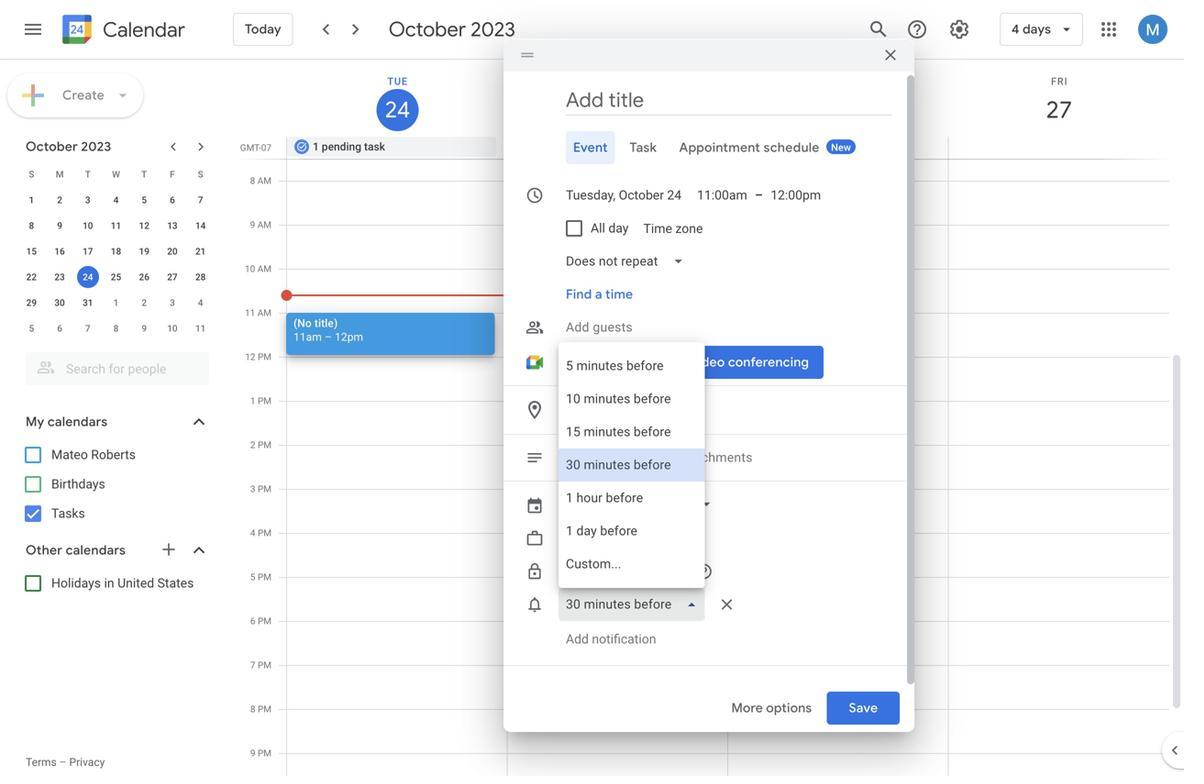 Task type: describe. For each thing, give the bounding box(es) containing it.
november 6 element
[[49, 318, 71, 340]]

notification
[[592, 632, 657, 647]]

15 element
[[21, 240, 43, 262]]

7 for 7 pm
[[250, 660, 256, 671]]

3 cell from the left
[[949, 137, 1169, 159]]

28 element
[[190, 266, 212, 288]]

12 for 12
[[139, 220, 149, 231]]

row containing 15
[[17, 239, 215, 264]]

add other calendars image
[[160, 541, 178, 559]]

4 for 4 days
[[1012, 21, 1020, 38]]

holidays
[[51, 576, 101, 591]]

terms
[[26, 756, 57, 769]]

find a time
[[566, 286, 633, 303]]

26
[[139, 272, 149, 283]]

1 horizontal spatial mateo roberts
[[566, 498, 654, 513]]

10 am
[[245, 263, 272, 274]]

terms link
[[26, 756, 57, 769]]

5 pm
[[250, 572, 272, 583]]

20
[[167, 246, 178, 257]]

0 horizontal spatial 2023
[[81, 139, 111, 155]]

terms – privacy
[[26, 756, 105, 769]]

days
[[1023, 21, 1052, 38]]

0 vertical spatial october
[[389, 17, 466, 42]]

or
[[663, 450, 675, 465]]

f
[[170, 169, 175, 180]]

1 pending task row
[[279, 137, 1185, 159]]

pm for 6 pm
[[258, 616, 272, 627]]

add for add
[[566, 450, 593, 465]]

schedule
[[764, 139, 820, 156]]

event
[[574, 139, 608, 156]]

am for 9 am
[[258, 219, 272, 230]]

10 for 10 am
[[245, 263, 255, 274]]

2 vertical spatial –
[[59, 756, 67, 769]]

4 up 11 element
[[113, 195, 119, 206]]

w
[[112, 169, 120, 180]]

states
[[157, 576, 194, 591]]

guests
[[593, 320, 633, 335]]

11 for 11 am
[[245, 307, 255, 318]]

attachments
[[678, 450, 753, 465]]

25 element
[[105, 266, 127, 288]]

tue 24
[[384, 76, 409, 124]]

october 2023 grid
[[17, 162, 215, 341]]

16
[[54, 246, 65, 257]]

– inside (no title) 11am – 12pm
[[325, 331, 332, 344]]

(no title) 11am – 12pm
[[294, 317, 364, 344]]

12 for 12 pm
[[245, 351, 256, 362]]

1 pm
[[250, 396, 272, 407]]

9 for 9 pm
[[250, 748, 256, 759]]

1 cell from the left
[[508, 137, 728, 159]]

18
[[111, 246, 121, 257]]

27 grid
[[235, 60, 1185, 776]]

8 for november 8 element
[[113, 323, 119, 334]]

11am
[[294, 331, 322, 344]]

today
[[245, 21, 281, 38]]

6 pm
[[250, 616, 272, 627]]

24 inside 27 grid
[[384, 95, 409, 124]]

birthdays
[[51, 477, 105, 492]]

support image
[[907, 18, 929, 40]]

pending
[[322, 140, 362, 153]]

10 for november 10 element
[[167, 323, 178, 334]]

1 for november 1 element
[[113, 297, 119, 308]]

fri 27
[[1045, 76, 1072, 125]]

november 8 element
[[105, 318, 127, 340]]

0 vertical spatial 2
[[57, 195, 62, 206]]

24 inside "cell"
[[83, 272, 93, 283]]

row containing s
[[17, 162, 215, 187]]

today button
[[233, 7, 293, 51]]

5 for 5 pm
[[250, 572, 256, 583]]

1 option from the top
[[559, 349, 705, 382]]

0 horizontal spatial october
[[26, 139, 78, 155]]

row containing 5
[[17, 316, 215, 341]]

24 cell
[[74, 264, 102, 290]]

Start date text field
[[566, 184, 683, 206]]

17 element
[[77, 240, 99, 262]]

holidays in united states
[[51, 576, 194, 591]]

4 pm
[[250, 528, 272, 539]]

Start time text field
[[697, 184, 748, 206]]

18 element
[[105, 240, 127, 262]]

11 for november 11 element on the left top of page
[[195, 323, 206, 334]]

14
[[195, 220, 206, 231]]

am for 10 am
[[258, 263, 272, 274]]

or attachments
[[660, 450, 753, 465]]

pm for 5 pm
[[258, 572, 272, 583]]

9 for 9 am
[[250, 219, 255, 230]]

29 element
[[21, 292, 43, 314]]

other
[[26, 542, 63, 559]]

1 up 15 element
[[29, 195, 34, 206]]

add for add guests
[[566, 320, 590, 335]]

task
[[364, 140, 385, 153]]

gmt-07
[[240, 142, 272, 153]]

16 element
[[49, 240, 71, 262]]

4 for november 4 element
[[198, 297, 203, 308]]

1 horizontal spatial 2023
[[471, 17, 516, 42]]

3 option from the top
[[559, 416, 705, 449]]

my
[[26, 414, 44, 430]]

21
[[195, 246, 206, 257]]

pm for 7 pm
[[258, 660, 272, 671]]

5 for november 5 element
[[29, 323, 34, 334]]

to element
[[755, 188, 764, 203]]

appointment
[[679, 139, 761, 156]]

november 9 element
[[133, 318, 155, 340]]

4 option from the top
[[559, 449, 705, 482]]

united
[[118, 576, 154, 591]]

8 pm
[[250, 704, 272, 715]]

11 for 11 element
[[111, 220, 121, 231]]

november 2 element
[[133, 292, 155, 314]]

pm for 4 pm
[[258, 528, 272, 539]]

22 element
[[21, 266, 43, 288]]

28
[[195, 272, 206, 283]]

add location
[[566, 402, 641, 417]]

november 1 element
[[105, 292, 127, 314]]

0 vertical spatial 7
[[198, 195, 203, 206]]

9 am
[[250, 219, 272, 230]]

30 element
[[49, 292, 71, 314]]

0 vertical spatial 3
[[85, 195, 90, 206]]

find
[[566, 286, 592, 303]]

2 cell from the left
[[728, 137, 949, 159]]

day
[[609, 221, 629, 236]]

27 inside row
[[167, 272, 178, 283]]

privacy
[[69, 756, 105, 769]]

zone
[[676, 221, 703, 236]]

main drawer image
[[22, 18, 44, 40]]

time zone
[[644, 221, 703, 236]]

settings menu image
[[949, 18, 971, 40]]

pm for 8 pm
[[258, 704, 272, 715]]

31 element
[[77, 292, 99, 314]]

create button
[[7, 73, 143, 117]]

add guests
[[566, 320, 633, 335]]

13
[[167, 220, 178, 231]]

31
[[83, 297, 93, 308]]

pm for 9 pm
[[258, 748, 272, 759]]



Task type: locate. For each thing, give the bounding box(es) containing it.
a
[[595, 286, 603, 303]]

1 horizontal spatial 6
[[170, 195, 175, 206]]

pm down 7 pm
[[258, 704, 272, 715]]

9 pm from the top
[[258, 704, 272, 715]]

3 pm from the top
[[258, 440, 272, 451]]

1 vertical spatial 27
[[167, 272, 178, 283]]

am down 9 am
[[258, 263, 272, 274]]

am for 8 am
[[258, 175, 272, 186]]

5 inside november 5 element
[[29, 323, 34, 334]]

2 row from the top
[[17, 187, 215, 213]]

2 horizontal spatial 7
[[250, 660, 256, 671]]

9 up 10 am
[[250, 219, 255, 230]]

26 element
[[133, 266, 155, 288]]

(no
[[294, 317, 312, 330]]

october 2023
[[389, 17, 516, 42], [26, 139, 111, 155]]

1 horizontal spatial t
[[141, 169, 147, 180]]

pm down the 1 pm
[[258, 440, 272, 451]]

6 down 'f'
[[170, 195, 175, 206]]

7 up 8 pm
[[250, 660, 256, 671]]

calendar heading
[[99, 17, 185, 43]]

add down add location
[[566, 450, 593, 465]]

2 horizontal spatial –
[[755, 188, 764, 203]]

12 up 19
[[139, 220, 149, 231]]

gmt-
[[240, 142, 261, 153]]

0 horizontal spatial –
[[59, 756, 67, 769]]

pm for 3 pm
[[258, 484, 272, 495]]

time zone button
[[636, 212, 711, 245]]

5 row from the top
[[17, 264, 215, 290]]

all
[[591, 221, 606, 236]]

t left 'f'
[[141, 169, 147, 180]]

october 2023 up tue
[[389, 17, 516, 42]]

new
[[831, 142, 852, 153]]

am down 07
[[258, 175, 272, 186]]

tasks
[[51, 506, 85, 521]]

5 up 12 element
[[142, 195, 147, 206]]

7 for november 7 element
[[85, 323, 90, 334]]

calendars right 'my'
[[48, 414, 108, 430]]

8 down gmt-
[[250, 175, 255, 186]]

0 horizontal spatial s
[[29, 169, 34, 180]]

2 pm from the top
[[258, 396, 272, 407]]

0 vertical spatial mateo roberts
[[51, 447, 136, 463]]

1 horizontal spatial 24
[[384, 95, 409, 124]]

1 horizontal spatial 11
[[195, 323, 206, 334]]

4 days
[[1012, 21, 1052, 38]]

12 element
[[133, 215, 155, 237]]

option
[[559, 349, 705, 382], [559, 382, 705, 416], [559, 416, 705, 449], [559, 449, 705, 482], [559, 482, 705, 515], [559, 515, 705, 548], [559, 548, 705, 581]]

3 row from the top
[[17, 213, 215, 239]]

notification list box
[[559, 342, 705, 588]]

0 horizontal spatial 5
[[29, 323, 34, 334]]

1 vertical spatial mateo roberts
[[566, 498, 654, 513]]

2 vertical spatial 2
[[250, 440, 256, 451]]

13 element
[[161, 215, 183, 237]]

1 vertical spatial roberts
[[607, 498, 654, 513]]

1 horizontal spatial 2
[[142, 297, 147, 308]]

2 t from the left
[[141, 169, 147, 180]]

1 vertical spatial 12
[[245, 351, 256, 362]]

fri
[[1052, 76, 1068, 87]]

0 horizontal spatial 11
[[111, 220, 121, 231]]

4 left days
[[1012, 21, 1020, 38]]

10 for 10 element
[[83, 220, 93, 231]]

cell down 27 link on the right of page
[[949, 137, 1169, 159]]

6 inside 27 grid
[[250, 616, 256, 627]]

row containing 1
[[17, 187, 215, 213]]

1 up november 8 element
[[113, 297, 119, 308]]

11 inside 27 grid
[[245, 307, 255, 318]]

4 days button
[[1000, 7, 1084, 51]]

cell up end time text field
[[728, 137, 949, 159]]

11 element
[[105, 215, 127, 237]]

november 7 element
[[77, 318, 99, 340]]

appointment schedule
[[679, 139, 820, 156]]

october up m
[[26, 139, 78, 155]]

20 element
[[161, 240, 183, 262]]

calendar
[[103, 17, 185, 43]]

cell up "start date" text box
[[508, 137, 728, 159]]

8 up 15 element
[[29, 220, 34, 231]]

cell
[[508, 137, 728, 159], [728, 137, 949, 159], [949, 137, 1169, 159]]

10 inside 27 grid
[[245, 263, 255, 274]]

11 down 10 am
[[245, 307, 255, 318]]

s left m
[[29, 169, 34, 180]]

my calendars list
[[4, 440, 228, 529]]

1 am from the top
[[258, 175, 272, 186]]

4 inside 27 grid
[[250, 528, 256, 539]]

1 vertical spatial 7
[[85, 323, 90, 334]]

3 add from the top
[[566, 450, 593, 465]]

s
[[29, 169, 34, 180], [198, 169, 203, 180]]

2 am from the top
[[258, 219, 272, 230]]

0 horizontal spatial 12
[[139, 220, 149, 231]]

30
[[54, 297, 65, 308]]

other calendars button
[[4, 536, 228, 565]]

10 up 17
[[83, 220, 93, 231]]

7 option from the top
[[559, 548, 705, 581]]

pm for 1 pm
[[258, 396, 272, 407]]

other calendars
[[26, 542, 126, 559]]

1 vertical spatial 3
[[170, 297, 175, 308]]

0 horizontal spatial roberts
[[91, 447, 136, 463]]

2 option from the top
[[559, 382, 705, 416]]

2 vertical spatial 5
[[250, 572, 256, 583]]

2 down the 1 pm
[[250, 440, 256, 451]]

new element
[[827, 139, 856, 154]]

0 horizontal spatial mateo
[[51, 447, 88, 463]]

november 4 element
[[190, 292, 212, 314]]

0 horizontal spatial t
[[85, 169, 91, 180]]

0 vertical spatial october 2023
[[389, 17, 516, 42]]

add inside add location dropdown button
[[566, 402, 590, 417]]

17
[[83, 246, 93, 257]]

9 pm
[[250, 748, 272, 759]]

4 am from the top
[[258, 307, 272, 318]]

pm up 7 pm
[[258, 616, 272, 627]]

29
[[26, 297, 37, 308]]

1 left pending
[[313, 140, 319, 153]]

calendars for my calendars
[[48, 414, 108, 430]]

0 horizontal spatial 27
[[167, 272, 178, 283]]

pm for 2 pm
[[258, 440, 272, 451]]

3 am from the top
[[258, 263, 272, 274]]

1 horizontal spatial –
[[325, 331, 332, 344]]

1 vertical spatial calendars
[[66, 542, 126, 559]]

all day
[[591, 221, 629, 236]]

0 vertical spatial 6
[[170, 195, 175, 206]]

row up 11 element
[[17, 162, 215, 187]]

8
[[250, 175, 255, 186], [29, 220, 34, 231], [113, 323, 119, 334], [250, 704, 256, 715]]

11 down november 4 element
[[195, 323, 206, 334]]

8 pm from the top
[[258, 660, 272, 671]]

24
[[384, 95, 409, 124], [83, 272, 93, 283]]

am for 11 am
[[258, 307, 272, 318]]

0 vertical spatial 27
[[1045, 95, 1072, 125]]

27 down "fri"
[[1045, 95, 1072, 125]]

2 down m
[[57, 195, 62, 206]]

calendar element
[[59, 11, 185, 51]]

0 vertical spatial calendars
[[48, 414, 108, 430]]

november 10 element
[[161, 318, 183, 340]]

2
[[57, 195, 62, 206], [142, 297, 147, 308], [250, 440, 256, 451]]

am left (no
[[258, 307, 272, 318]]

1 horizontal spatial 12
[[245, 351, 256, 362]]

add for add notification
[[566, 632, 589, 647]]

3 inside 'element'
[[170, 297, 175, 308]]

pm up 5 pm
[[258, 528, 272, 539]]

0 vertical spatial 12
[[139, 220, 149, 231]]

0 horizontal spatial 3
[[85, 195, 90, 206]]

pm
[[258, 351, 272, 362], [258, 396, 272, 407], [258, 440, 272, 451], [258, 484, 272, 495], [258, 528, 272, 539], [258, 572, 272, 583], [258, 616, 272, 627], [258, 660, 272, 671], [258, 704, 272, 715], [258, 748, 272, 759]]

row up 25 element
[[17, 239, 215, 264]]

1 vertical spatial 24
[[83, 272, 93, 283]]

27 element
[[161, 266, 183, 288]]

1 horizontal spatial 10
[[167, 323, 178, 334]]

october up tue
[[389, 17, 466, 42]]

add inside add notification button
[[566, 632, 589, 647]]

27 inside grid
[[1045, 95, 1072, 125]]

time
[[644, 221, 673, 236]]

row
[[17, 162, 215, 187], [17, 187, 215, 213], [17, 213, 215, 239], [17, 239, 215, 264], [17, 264, 215, 290], [17, 290, 215, 316], [17, 316, 215, 341]]

0 vertical spatial mateo
[[51, 447, 88, 463]]

4 up november 11 element on the left top of page
[[198, 297, 203, 308]]

0 vertical spatial 11
[[111, 220, 121, 231]]

m
[[56, 169, 64, 180]]

mateo roberts
[[51, 447, 136, 463], [566, 498, 654, 513]]

add left notification
[[566, 632, 589, 647]]

8 down november 1 element
[[113, 323, 119, 334]]

10 element
[[77, 215, 99, 237]]

1 horizontal spatial 3
[[170, 297, 175, 308]]

End time text field
[[771, 184, 821, 206]]

2 vertical spatial 6
[[250, 616, 256, 627]]

1 horizontal spatial roberts
[[607, 498, 654, 513]]

3 for "november 3" 'element'
[[170, 297, 175, 308]]

row down "w"
[[17, 187, 215, 213]]

7 pm
[[250, 660, 272, 671]]

row containing 22
[[17, 264, 215, 290]]

1 vertical spatial 2
[[142, 297, 147, 308]]

add guests button
[[559, 311, 893, 344]]

24, today element
[[77, 266, 99, 288]]

add left location
[[566, 402, 590, 417]]

0 horizontal spatial october 2023
[[26, 139, 111, 155]]

add down find
[[566, 320, 590, 335]]

2 vertical spatial 11
[[195, 323, 206, 334]]

1 pm from the top
[[258, 351, 272, 362]]

calendars up the in
[[66, 542, 126, 559]]

5 down 4 pm in the bottom left of the page
[[250, 572, 256, 583]]

3 up 4 pm in the bottom left of the page
[[250, 484, 256, 495]]

in
[[104, 576, 114, 591]]

7 row from the top
[[17, 316, 215, 341]]

1 horizontal spatial mateo
[[566, 498, 604, 513]]

9 down 8 pm
[[250, 748, 256, 759]]

27 down 20
[[167, 272, 178, 283]]

12 inside 27 grid
[[245, 351, 256, 362]]

location
[[593, 402, 641, 417]]

2 vertical spatial 10
[[167, 323, 178, 334]]

4 add from the top
[[566, 632, 589, 647]]

4 row from the top
[[17, 239, 215, 264]]

4
[[1012, 21, 1020, 38], [113, 195, 119, 206], [198, 297, 203, 308], [250, 528, 256, 539]]

2 vertical spatial 3
[[250, 484, 256, 495]]

2 for november 2 element
[[142, 297, 147, 308]]

task
[[630, 139, 657, 156]]

0 horizontal spatial 10
[[83, 220, 93, 231]]

0 vertical spatial roberts
[[91, 447, 136, 463]]

title)
[[315, 317, 338, 330]]

4 inside dropdown button
[[1012, 21, 1020, 38]]

event button
[[566, 131, 616, 164]]

2 horizontal spatial 11
[[245, 307, 255, 318]]

10 pm from the top
[[258, 748, 272, 759]]

0 horizontal spatial mateo roberts
[[51, 447, 136, 463]]

1 vertical spatial 2023
[[81, 139, 111, 155]]

3 down 27 element
[[170, 297, 175, 308]]

11
[[111, 220, 121, 231], [245, 307, 255, 318], [195, 323, 206, 334]]

24 up "31"
[[83, 272, 93, 283]]

my calendars
[[26, 414, 108, 430]]

0 vertical spatial 10
[[83, 220, 93, 231]]

2023
[[471, 17, 516, 42], [81, 139, 111, 155]]

4 up 5 pm
[[250, 528, 256, 539]]

add location button
[[559, 393, 893, 427]]

october 2023 up m
[[26, 139, 111, 155]]

4 for 4 pm
[[250, 528, 256, 539]]

4 pm from the top
[[258, 484, 272, 495]]

0 vertical spatial 24
[[384, 95, 409, 124]]

25
[[111, 272, 121, 283]]

Add title text field
[[566, 86, 893, 114]]

1 horizontal spatial 7
[[198, 195, 203, 206]]

row containing 8
[[17, 213, 215, 239]]

1 t from the left
[[85, 169, 91, 180]]

november 5 element
[[21, 318, 43, 340]]

2 horizontal spatial 6
[[250, 616, 256, 627]]

2 vertical spatial 7
[[250, 660, 256, 671]]

– down title)
[[325, 331, 332, 344]]

5 down 29 element
[[29, 323, 34, 334]]

add notification
[[566, 632, 657, 647]]

0 horizontal spatial 6
[[57, 323, 62, 334]]

1 vertical spatial 11
[[245, 307, 255, 318]]

2 s from the left
[[198, 169, 203, 180]]

3 pm
[[250, 484, 272, 495]]

tue
[[388, 76, 408, 87]]

23
[[54, 272, 65, 283]]

2 horizontal spatial 3
[[250, 484, 256, 495]]

0 horizontal spatial 7
[[85, 323, 90, 334]]

row down 18 element
[[17, 264, 215, 290]]

7 down 31 element
[[85, 323, 90, 334]]

0 horizontal spatial 2
[[57, 195, 62, 206]]

create
[[62, 87, 104, 104]]

6 pm from the top
[[258, 572, 272, 583]]

roberts
[[91, 447, 136, 463], [607, 498, 654, 513]]

8 for 8 am
[[250, 175, 255, 186]]

12 inside row
[[139, 220, 149, 231]]

am down the 8 am
[[258, 219, 272, 230]]

s right 'f'
[[198, 169, 203, 180]]

6 for 'november 6' element
[[57, 323, 62, 334]]

add notification button
[[559, 617, 664, 661]]

row up 18 element
[[17, 213, 215, 239]]

mateo roberts inside my calendars "list"
[[51, 447, 136, 463]]

row group containing 1
[[17, 187, 215, 341]]

11 am
[[245, 307, 272, 318]]

november 3 element
[[161, 292, 183, 314]]

12 pm
[[245, 351, 272, 362]]

6 for 6 pm
[[250, 616, 256, 627]]

1 s from the left
[[29, 169, 34, 180]]

7 inside grid
[[250, 660, 256, 671]]

3
[[85, 195, 90, 206], [170, 297, 175, 308], [250, 484, 256, 495]]

27
[[1045, 95, 1072, 125], [167, 272, 178, 283]]

calendars for other calendars
[[66, 542, 126, 559]]

0 vertical spatial 5
[[142, 195, 147, 206]]

2 horizontal spatial 10
[[245, 263, 255, 274]]

task button
[[623, 131, 665, 164]]

1
[[313, 140, 319, 153], [29, 195, 34, 206], [113, 297, 119, 308], [250, 396, 256, 407]]

2 horizontal spatial 5
[[250, 572, 256, 583]]

2 horizontal spatial 2
[[250, 440, 256, 451]]

time
[[606, 286, 633, 303]]

6 option from the top
[[559, 515, 705, 548]]

3 inside 27 grid
[[250, 484, 256, 495]]

9 down november 2 element
[[142, 323, 147, 334]]

1 inside november 1 element
[[113, 297, 119, 308]]

tab list containing event
[[518, 131, 893, 164]]

5 option from the top
[[559, 482, 705, 515]]

8 am
[[250, 175, 272, 186]]

12pm
[[335, 331, 364, 344]]

10
[[83, 220, 93, 231], [245, 263, 255, 274], [167, 323, 178, 334]]

21 element
[[190, 240, 212, 262]]

6 row from the top
[[17, 290, 215, 316]]

add for add location
[[566, 402, 590, 417]]

2 up november 9 element
[[142, 297, 147, 308]]

t left "w"
[[85, 169, 91, 180]]

14 element
[[190, 215, 212, 237]]

2 add from the top
[[566, 402, 590, 417]]

1 for 1 pending task
[[313, 140, 319, 153]]

pm up the 1 pm
[[258, 351, 272, 362]]

pm up the 6 pm
[[258, 572, 272, 583]]

1 vertical spatial october 2023
[[26, 139, 111, 155]]

6 down "30" element
[[57, 323, 62, 334]]

10 up 11 am
[[245, 263, 255, 274]]

1 pending task
[[313, 140, 385, 153]]

1 horizontal spatial 27
[[1045, 95, 1072, 125]]

2 for 2 pm
[[250, 440, 256, 451]]

1 vertical spatial 6
[[57, 323, 62, 334]]

7 up "14" element
[[198, 195, 203, 206]]

1 row from the top
[[17, 162, 215, 187]]

1 down '12 pm'
[[250, 396, 256, 407]]

pm up "2 pm" at the bottom left of the page
[[258, 396, 272, 407]]

9
[[250, 219, 255, 230], [57, 220, 62, 231], [142, 323, 147, 334], [250, 748, 256, 759]]

add
[[566, 320, 590, 335], [566, 402, 590, 417], [566, 450, 593, 465], [566, 632, 589, 647]]

2 pm
[[250, 440, 272, 451]]

pm up 4 pm in the bottom left of the page
[[258, 484, 272, 495]]

23 element
[[49, 266, 71, 288]]

24 link
[[376, 89, 419, 131]]

1 vertical spatial october
[[26, 139, 78, 155]]

1 vertical spatial 5
[[29, 323, 34, 334]]

None field
[[559, 245, 699, 278], [559, 588, 712, 621], [559, 245, 699, 278], [559, 588, 712, 621]]

15
[[26, 246, 37, 257]]

pm for 12 pm
[[258, 351, 272, 362]]

row group
[[17, 187, 215, 341]]

0 vertical spatial 2023
[[471, 17, 516, 42]]

my calendars button
[[4, 407, 228, 437]]

3 for 3 pm
[[250, 484, 256, 495]]

0 vertical spatial –
[[755, 188, 764, 203]]

10 down "november 3" 'element'
[[167, 323, 178, 334]]

Search for people text field
[[37, 352, 198, 385]]

calendars inside other calendars dropdown button
[[66, 542, 126, 559]]

tab list
[[518, 131, 893, 164]]

mateo inside my calendars "list"
[[51, 447, 88, 463]]

8 down 7 pm
[[250, 704, 256, 715]]

– right the terms
[[59, 756, 67, 769]]

calendars
[[48, 414, 108, 430], [66, 542, 126, 559]]

–
[[755, 188, 764, 203], [325, 331, 332, 344], [59, 756, 67, 769]]

5
[[142, 195, 147, 206], [29, 323, 34, 334], [250, 572, 256, 583]]

1 horizontal spatial october 2023
[[389, 17, 516, 42]]

t
[[85, 169, 91, 180], [141, 169, 147, 180]]

19 element
[[133, 240, 155, 262]]

1 add from the top
[[566, 320, 590, 335]]

am
[[258, 175, 272, 186], [258, 219, 272, 230], [258, 263, 272, 274], [258, 307, 272, 318]]

row up november 8 element
[[17, 290, 215, 316]]

1 vertical spatial 10
[[245, 263, 255, 274]]

1 for 1 pm
[[250, 396, 256, 407]]

1 horizontal spatial 5
[[142, 195, 147, 206]]

7 pm from the top
[[258, 616, 272, 627]]

3 up 10 element
[[85, 195, 90, 206]]

None search field
[[0, 345, 228, 385]]

pm down 8 pm
[[258, 748, 272, 759]]

row down november 1 element
[[17, 316, 215, 341]]

– left end time text field
[[755, 188, 764, 203]]

row containing 29
[[17, 290, 215, 316]]

5 pm from the top
[[258, 528, 272, 539]]

1 horizontal spatial october
[[389, 17, 466, 42]]

12 down 11 am
[[245, 351, 256, 362]]

5 inside 27 grid
[[250, 572, 256, 583]]

roberts inside my calendars "list"
[[91, 447, 136, 463]]

1 horizontal spatial s
[[198, 169, 203, 180]]

11 up 18
[[111, 220, 121, 231]]

24 down tue
[[384, 95, 409, 124]]

9 for november 9 element
[[142, 323, 147, 334]]

22
[[26, 272, 37, 283]]

8 for 8 pm
[[250, 704, 256, 715]]

07
[[261, 142, 272, 153]]

1 inside 1 pending task button
[[313, 140, 319, 153]]

0 horizontal spatial 24
[[83, 272, 93, 283]]

1 vertical spatial mateo
[[566, 498, 604, 513]]

add inside add guests dropdown button
[[566, 320, 590, 335]]

6 down 5 pm
[[250, 616, 256, 627]]

1 vertical spatial –
[[325, 331, 332, 344]]

19
[[139, 246, 149, 257]]

calendars inside my calendars dropdown button
[[48, 414, 108, 430]]

privacy link
[[69, 756, 105, 769]]

november 11 element
[[190, 318, 212, 340]]

27 link
[[1039, 89, 1081, 131]]

9 up 16 element in the top left of the page
[[57, 220, 62, 231]]

pm up 8 pm
[[258, 660, 272, 671]]



Task type: vqa. For each thing, say whether or not it's contained in the screenshot.


